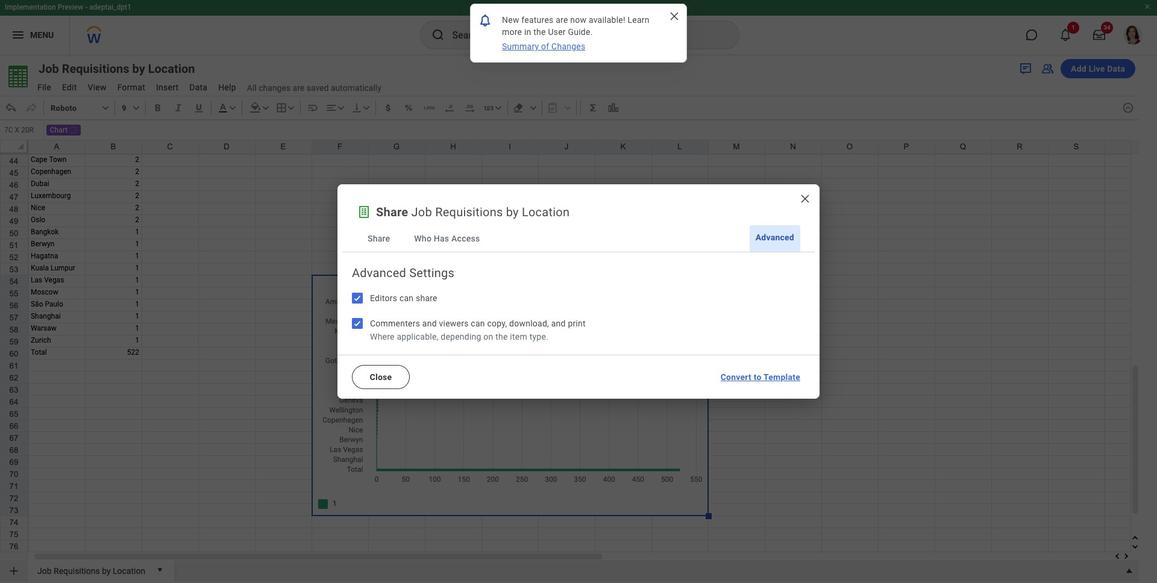 Task type: describe. For each thing, give the bounding box(es) containing it.
advanced for advanced
[[756, 233, 795, 242]]

add live data button
[[1061, 59, 1136, 78]]

access
[[452, 234, 480, 244]]

advanced settings
[[352, 266, 455, 280]]

live
[[1089, 64, 1105, 74]]

are for changes
[[293, 83, 305, 93]]

underline image
[[193, 102, 205, 114]]

convert to template
[[721, 373, 801, 382]]

the inside commenters and viewers can copy, download, and print element
[[496, 332, 508, 342]]

share tab
[[357, 225, 401, 252]]

saved
[[307, 83, 329, 93]]

changes
[[259, 83, 291, 93]]

depending
[[441, 332, 481, 342]]

advanced for advanced settings
[[352, 266, 406, 280]]

has
[[434, 234, 449, 244]]

features
[[522, 15, 554, 25]]

share for share
[[368, 234, 390, 244]]

automatically
[[331, 83, 382, 93]]

inbox large image
[[1094, 29, 1106, 41]]

in
[[524, 27, 531, 37]]

italics image
[[172, 102, 184, 114]]

notifications large image
[[1060, 29, 1072, 41]]

0 vertical spatial location
[[148, 61, 195, 76]]

where
[[370, 332, 395, 342]]

remove zero image
[[444, 102, 456, 114]]

advanced tab panel
[[352, 265, 805, 343]]

more
[[502, 27, 522, 37]]

2 vertical spatial location
[[113, 566, 145, 576]]

who has access
[[414, 234, 480, 244]]

1 vertical spatial job requisitions by location
[[37, 566, 145, 576]]

x image
[[669, 10, 681, 22]]

guide.
[[568, 27, 593, 37]]

convert
[[721, 373, 752, 382]]

close environment banner image
[[1144, 3, 1151, 10]]

job inside "dialog"
[[411, 205, 432, 219]]

close button
[[352, 365, 410, 389]]

editors
[[370, 294, 397, 303]]

summary
[[502, 42, 539, 51]]

share job requisitions by location
[[376, 205, 570, 219]]

commenters and viewers can copy, download, and print
[[370, 319, 586, 329]]

thousands comma image
[[423, 102, 435, 114]]

commenters
[[370, 319, 420, 329]]

applicable,
[[397, 332, 439, 342]]

eraser image
[[512, 102, 524, 114]]

2 horizontal spatial location
[[522, 205, 570, 219]]

dialog containing new features are now available! learn more in the user guide.
[[470, 4, 687, 63]]

-
[[85, 3, 87, 11]]

add live data
[[1071, 64, 1126, 74]]

print
[[568, 319, 586, 329]]

add
[[1071, 64, 1087, 74]]

1 job requisitions by location button from the top
[[33, 60, 217, 77]]

settings
[[409, 266, 455, 280]]

chart button
[[46, 125, 81, 136]]

percentage image
[[403, 102, 415, 114]]

undo l image
[[5, 102, 17, 114]]

preview
[[58, 3, 83, 11]]

adeptai_dpt1
[[89, 3, 131, 11]]

navigation tab list
[[342, 225, 815, 253]]

all changes are saved automatically
[[247, 83, 382, 93]]

item
[[510, 332, 527, 342]]



Task type: locate. For each thing, give the bounding box(es) containing it.
requisitions
[[62, 61, 129, 76], [435, 205, 503, 219], [54, 566, 100, 576]]

add footer ws image
[[8, 565, 20, 578]]

2 vertical spatial requisitions
[[54, 566, 100, 576]]

1 vertical spatial location
[[522, 205, 570, 219]]

share
[[376, 205, 408, 219], [368, 234, 390, 244]]

commenters and viewers can copy, download, and print element
[[370, 331, 586, 343]]

editors can share
[[370, 294, 438, 303]]

advanced
[[756, 233, 795, 242], [352, 266, 406, 280]]

location
[[148, 61, 195, 76], [522, 205, 570, 219], [113, 566, 145, 576]]

the
[[534, 27, 546, 37], [496, 332, 508, 342]]

implementation preview -   adeptai_dpt1 banner
[[0, 0, 1157, 54]]

implementation preview -   adeptai_dpt1
[[5, 3, 131, 11]]

new features are now available! learn more in the user guide. summary of changes
[[502, 15, 652, 51]]

dialog
[[470, 4, 687, 63], [338, 184, 820, 399]]

1 vertical spatial the
[[496, 332, 508, 342]]

summary of changes link
[[501, 40, 587, 52]]

0 vertical spatial advanced
[[756, 233, 795, 242]]

1 vertical spatial advanced
[[352, 266, 406, 280]]

1 vertical spatial can
[[471, 319, 485, 329]]

share inside "tab"
[[368, 234, 390, 244]]

0 horizontal spatial by
[[102, 566, 111, 576]]

share right worksheets icon
[[376, 205, 408, 219]]

0 vertical spatial by
[[132, 61, 145, 76]]

who
[[414, 234, 432, 244]]

search image
[[431, 28, 445, 42]]

chart image
[[607, 102, 620, 114]]

can up commenters and viewers can copy, download, and print element at the bottom of page
[[471, 319, 485, 329]]

1 horizontal spatial by
[[132, 61, 145, 76]]

the right on
[[496, 332, 508, 342]]

2 horizontal spatial by
[[506, 205, 519, 219]]

close
[[370, 373, 392, 382]]

can left share
[[400, 294, 414, 303]]

all
[[247, 83, 257, 93]]

x image
[[799, 193, 811, 205]]

convert to template button
[[716, 365, 805, 389]]

None text field
[[1, 122, 43, 139]]

1 vertical spatial share
[[368, 234, 390, 244]]

0 horizontal spatial the
[[496, 332, 508, 342]]

0 vertical spatial dialog
[[470, 4, 687, 63]]

by for 1st the job requisitions by location button from the top
[[132, 61, 145, 76]]

profile logan mcneil element
[[1116, 22, 1150, 48]]

new
[[502, 15, 519, 25]]

0 vertical spatial job requisitions by location button
[[33, 60, 217, 77]]

are inside button
[[293, 83, 305, 93]]

activity stream image
[[1019, 61, 1033, 76]]

the inside new features are now available! learn more in the user guide. summary of changes
[[534, 27, 546, 37]]

1 horizontal spatial advanced
[[756, 233, 795, 242]]

grid
[[0, 0, 1157, 575]]

learn
[[628, 15, 650, 25]]

copy,
[[487, 319, 507, 329]]

text wrap image
[[307, 102, 319, 114]]

add zero image
[[464, 102, 476, 114]]

advanced inside tab
[[756, 233, 795, 242]]

job requisitions by location
[[39, 61, 195, 76], [37, 566, 145, 576]]

1 and from the left
[[422, 319, 437, 329]]

requisitions for 1st the job requisitions by location button from the top
[[62, 61, 129, 76]]

on
[[484, 332, 493, 342]]

1 horizontal spatial the
[[534, 27, 546, 37]]

where applicable, depending on the item type.
[[370, 332, 549, 342]]

by for 2nd the job requisitions by location button
[[102, 566, 111, 576]]

1 vertical spatial job
[[411, 205, 432, 219]]

are up user
[[556, 15, 568, 25]]

dollar sign image
[[382, 102, 394, 114]]

menus menu bar
[[31, 79, 242, 96]]

data
[[1108, 64, 1126, 74]]

toolbar container region
[[0, 96, 1118, 120]]

share
[[416, 294, 438, 303]]

type.
[[530, 332, 549, 342]]

1 horizontal spatial location
[[148, 61, 195, 76]]

1 horizontal spatial are
[[556, 15, 568, 25]]

user
[[548, 27, 566, 37]]

0 vertical spatial are
[[556, 15, 568, 25]]

viewers
[[439, 319, 469, 329]]

1 vertical spatial requisitions
[[435, 205, 503, 219]]

2 and from the left
[[551, 319, 566, 329]]

share for share job requisitions by location
[[376, 205, 408, 219]]

are inside new features are now available! learn more in the user guide. summary of changes
[[556, 15, 568, 25]]

1 horizontal spatial and
[[551, 319, 566, 329]]

0 vertical spatial job
[[39, 61, 59, 76]]

available!
[[589, 15, 626, 25]]

download,
[[509, 319, 549, 329]]

0 vertical spatial job requisitions by location
[[39, 61, 195, 76]]

0 vertical spatial can
[[400, 294, 414, 303]]

job for 1st the job requisitions by location button from the top
[[39, 61, 59, 76]]

are for features
[[556, 15, 568, 25]]

and left print
[[551, 319, 566, 329]]

share down worksheets icon
[[368, 234, 390, 244]]

bold image
[[152, 102, 164, 114]]

implementation
[[5, 3, 56, 11]]

chart
[[50, 126, 68, 134]]

0 horizontal spatial are
[[293, 83, 305, 93]]

can
[[400, 294, 414, 303], [471, 319, 485, 329]]

2 vertical spatial job
[[37, 566, 52, 576]]

template
[[764, 373, 801, 382]]

of
[[541, 42, 549, 51]]

2 job requisitions by location button from the top
[[33, 561, 150, 580]]

chevron up circle image
[[1123, 102, 1135, 114]]

0 horizontal spatial and
[[422, 319, 437, 329]]

1 vertical spatial by
[[506, 205, 519, 219]]

requisitions inside "dialog"
[[435, 205, 503, 219]]

1 vertical spatial dialog
[[338, 184, 820, 399]]

0 vertical spatial requisitions
[[62, 61, 129, 76]]

dialog containing share
[[338, 184, 820, 399]]

2 vertical spatial by
[[102, 566, 111, 576]]

all changes are saved automatically button
[[242, 82, 382, 94]]

who has access tab
[[403, 225, 491, 252]]

worksheets image
[[357, 205, 371, 219]]

are
[[556, 15, 568, 25], [293, 83, 305, 93]]

media classroom image
[[1041, 61, 1055, 76]]

and
[[422, 319, 437, 329], [551, 319, 566, 329]]

job for 2nd the job requisitions by location button
[[37, 566, 52, 576]]

job
[[39, 61, 59, 76], [411, 205, 432, 219], [37, 566, 52, 576]]

0 horizontal spatial advanced
[[352, 266, 406, 280]]

job requisitions by location button
[[33, 60, 217, 77], [33, 561, 150, 580]]

0 vertical spatial share
[[376, 205, 408, 219]]

advanced tab
[[750, 225, 801, 252]]

0 horizontal spatial can
[[400, 294, 414, 303]]

changes
[[552, 42, 586, 51]]

1 vertical spatial job requisitions by location button
[[33, 561, 150, 580]]

1 horizontal spatial can
[[471, 319, 485, 329]]

1 vertical spatial are
[[293, 83, 305, 93]]

advanced inside tab panel
[[352, 266, 406, 280]]

are left saved
[[293, 83, 305, 93]]

0 horizontal spatial location
[[113, 566, 145, 576]]

notifications image
[[478, 13, 493, 27]]

autosum image
[[587, 102, 599, 114]]

to
[[754, 373, 762, 382]]

by inside "dialog"
[[506, 205, 519, 219]]

now
[[570, 15, 587, 25]]

by
[[132, 61, 145, 76], [506, 205, 519, 219], [102, 566, 111, 576]]

0 vertical spatial the
[[534, 27, 546, 37]]

the right in
[[534, 27, 546, 37]]

and up applicable,
[[422, 319, 437, 329]]

requisitions for 2nd the job requisitions by location button
[[54, 566, 100, 576]]



Task type: vqa. For each thing, say whether or not it's contained in the screenshot.
dialog
yes



